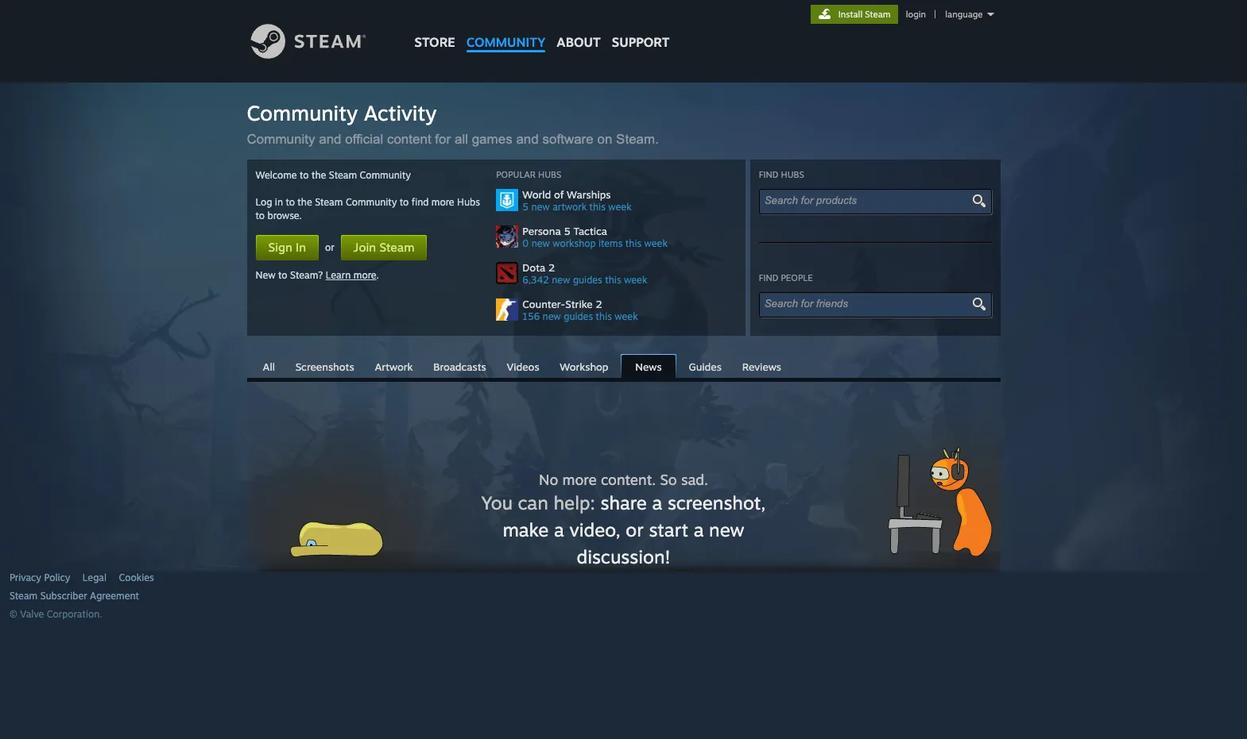 Task type: locate. For each thing, give the bounding box(es) containing it.
new right 6,342
[[552, 274, 570, 286]]

community up official
[[247, 100, 358, 126]]

discussion!
[[577, 546, 670, 569]]

1 horizontal spatial 2
[[596, 298, 602, 311]]

new for persona
[[531, 238, 550, 250]]

0 horizontal spatial 5
[[522, 201, 529, 213]]

share a screenshot, make a video, or start a new discussion! link
[[503, 492, 766, 569]]

steam for cookies steam subscriber agreement © valve corporation.
[[10, 591, 38, 602]]

None image field
[[969, 194, 988, 208], [969, 297, 988, 312], [969, 194, 988, 208], [969, 297, 988, 312]]

hubs up "of"
[[538, 169, 561, 180]]

week
[[608, 201, 632, 213], [644, 238, 668, 250], [624, 274, 647, 286], [615, 311, 638, 323]]

0 vertical spatial 2
[[548, 261, 555, 274]]

None text field
[[764, 298, 972, 310]]

week right strike
[[615, 311, 638, 323]]

5 left tactica
[[564, 225, 570, 238]]

log in to the steam community to find more hubs to browse.
[[256, 196, 480, 222]]

1 horizontal spatial 5
[[564, 225, 570, 238]]

new inside counter-strike 2 156 new guides this week
[[542, 311, 561, 323]]

steam right join
[[379, 240, 414, 255]]

make
[[503, 519, 549, 542]]

1 vertical spatial 2
[[596, 298, 602, 311]]

1 horizontal spatial a
[[652, 492, 662, 515]]

or
[[325, 242, 334, 254], [626, 519, 644, 542]]

1 find from the top
[[759, 169, 778, 180]]

a
[[652, 492, 662, 515], [554, 519, 564, 542], [694, 519, 704, 542]]

or right in
[[325, 242, 334, 254]]

steam down welcome to the steam community
[[315, 196, 343, 208]]

install
[[838, 9, 862, 20]]

language
[[945, 9, 983, 20]]

0 vertical spatial the
[[312, 169, 326, 181]]

0 vertical spatial guides
[[573, 274, 602, 286]]

this
[[589, 201, 606, 213], [625, 238, 642, 250], [605, 274, 621, 286], [596, 311, 612, 323]]

corporation.
[[47, 609, 102, 621]]

new inside world of warships 5 new artwork this week
[[531, 201, 550, 213]]

community
[[247, 100, 358, 126], [247, 132, 315, 147], [360, 169, 411, 181], [346, 196, 397, 208]]

subscriber
[[40, 591, 87, 602]]

1 vertical spatial find
[[759, 273, 778, 284]]

more inside log in to the steam community to find more hubs to browse.
[[431, 196, 454, 208]]

new
[[531, 201, 550, 213], [531, 238, 550, 250], [552, 274, 570, 286], [542, 311, 561, 323], [709, 519, 744, 542]]

new down screenshot,
[[709, 519, 744, 542]]

popular hubs
[[496, 169, 561, 180]]

you
[[481, 492, 513, 515]]

2 inside dota 2 6,342 new guides this week
[[548, 261, 555, 274]]

screenshots
[[295, 361, 354, 374]]

steam.
[[616, 132, 659, 147]]

all
[[455, 132, 468, 147]]

1 horizontal spatial and
[[516, 132, 539, 147]]

1 vertical spatial guides
[[564, 311, 593, 323]]

sign in
[[268, 240, 306, 255]]

0 horizontal spatial hubs
[[457, 196, 480, 208]]

join
[[354, 240, 376, 255]]

sad.
[[681, 471, 708, 489]]

community inside log in to the steam community to find more hubs to browse.
[[346, 196, 397, 208]]

guides
[[573, 274, 602, 286], [564, 311, 593, 323]]

1 horizontal spatial or
[[626, 519, 644, 542]]

0 horizontal spatial more
[[353, 269, 376, 281]]

more
[[431, 196, 454, 208], [353, 269, 376, 281], [562, 471, 597, 489]]

and left official
[[319, 132, 341, 147]]

2
[[548, 261, 555, 274], [596, 298, 602, 311]]

steam down official
[[329, 169, 357, 181]]

1 vertical spatial 5
[[564, 225, 570, 238]]

new to steam? learn more .
[[256, 269, 379, 281]]

and
[[319, 132, 341, 147], [516, 132, 539, 147]]

steam inside 'cookies steam subscriber agreement © valve corporation.'
[[10, 591, 38, 602]]

|
[[934, 9, 936, 20]]

find left people at right
[[759, 273, 778, 284]]

this up counter-strike 2 link
[[605, 274, 621, 286]]

week up counter-strike 2 link
[[624, 274, 647, 286]]

valve
[[20, 609, 44, 621]]

new right 156
[[542, 311, 561, 323]]

find
[[411, 196, 429, 208]]

the right welcome
[[312, 169, 326, 181]]

new inside share a screenshot, make a video, or start a new discussion!
[[709, 519, 744, 542]]

counter-strike 2 link
[[522, 298, 737, 311]]

learn
[[326, 269, 351, 281]]

or down share
[[626, 519, 644, 542]]

0 vertical spatial or
[[325, 242, 334, 254]]

community up join
[[346, 196, 397, 208]]

2 inside counter-strike 2 156 new guides this week
[[596, 298, 602, 311]]

a down 'help:'
[[554, 519, 564, 542]]

counter-
[[522, 298, 565, 311]]

hubs
[[781, 169, 804, 180]]

legal link
[[83, 572, 107, 585]]

©
[[10, 609, 17, 621]]

guides inside dota 2 6,342 new guides this week
[[573, 274, 602, 286]]

0 horizontal spatial 2
[[548, 261, 555, 274]]

guides down dota 2 6,342 new guides this week
[[564, 311, 593, 323]]

0 vertical spatial find
[[759, 169, 778, 180]]

week up 'persona 5 tactica' link
[[608, 201, 632, 213]]

this inside dota 2 6,342 new guides this week
[[605, 274, 621, 286]]

steam right install
[[865, 9, 891, 20]]

more right find
[[431, 196, 454, 208]]

reviews link
[[734, 355, 789, 378]]

5 up the persona
[[522, 201, 529, 213]]

1 and from the left
[[319, 132, 341, 147]]

browse.
[[267, 210, 302, 222]]

guides up strike
[[573, 274, 602, 286]]

counter-strike 2 156 new guides this week
[[522, 298, 638, 323]]

this inside counter-strike 2 156 new guides this week
[[596, 311, 612, 323]]

support link
[[606, 0, 675, 54]]

videos
[[507, 361, 539, 374]]

this right strike
[[596, 311, 612, 323]]

None text field
[[764, 195, 972, 207]]

agreement
[[90, 591, 139, 602]]

0 horizontal spatial and
[[319, 132, 341, 147]]

hubs
[[538, 169, 561, 180], [457, 196, 480, 208]]

new left "of"
[[531, 201, 550, 213]]

steam down privacy
[[10, 591, 38, 602]]

cookies link
[[119, 572, 154, 585]]

week up "dota 2" link on the top of page
[[644, 238, 668, 250]]

this right the 'items'
[[625, 238, 642, 250]]

login link
[[903, 9, 929, 20]]

learn more link
[[326, 269, 376, 281]]

to down log
[[256, 210, 265, 222]]

or inside share a screenshot, make a video, or start a new discussion!
[[626, 519, 644, 542]]

1 horizontal spatial more
[[431, 196, 454, 208]]

items
[[598, 238, 623, 250]]

2 find from the top
[[759, 273, 778, 284]]

new for counter-
[[542, 311, 561, 323]]

and right games in the top of the page
[[516, 132, 539, 147]]

install steam link
[[810, 5, 898, 24]]

privacy policy
[[10, 572, 70, 584]]

hubs inside log in to the steam community to find more hubs to browse.
[[457, 196, 480, 208]]

0 vertical spatial more
[[431, 196, 454, 208]]

2 horizontal spatial more
[[562, 471, 597, 489]]

1 vertical spatial the
[[298, 196, 312, 208]]

a down so
[[652, 492, 662, 515]]

community up welcome
[[247, 132, 315, 147]]

content.
[[601, 471, 656, 489]]

to right welcome
[[300, 169, 309, 181]]

a right start
[[694, 519, 704, 542]]

2 right strike
[[596, 298, 602, 311]]

can
[[518, 492, 548, 515]]

1 vertical spatial hubs
[[457, 196, 480, 208]]

find left hubs
[[759, 169, 778, 180]]

1 horizontal spatial hubs
[[538, 169, 561, 180]]

login
[[906, 9, 926, 20]]

1 vertical spatial or
[[626, 519, 644, 542]]

new right 0
[[531, 238, 550, 250]]

world
[[522, 188, 551, 201]]

cookies
[[119, 572, 154, 584]]

more right learn
[[353, 269, 376, 281]]

the up browse.
[[298, 196, 312, 208]]

new inside persona 5 tactica 0 new workshop items this week
[[531, 238, 550, 250]]

0 vertical spatial 5
[[522, 201, 529, 213]]

community activity community and official content for all games and software on steam.
[[247, 100, 666, 147]]

the
[[312, 169, 326, 181], [298, 196, 312, 208]]

no more content. so sad.
[[539, 471, 708, 489]]

hubs right find
[[457, 196, 480, 208]]

2 right the dota
[[548, 261, 555, 274]]

more up 'help:'
[[562, 471, 597, 489]]

this up tactica
[[589, 201, 606, 213]]



Task type: describe. For each thing, give the bounding box(es) containing it.
new inside dota 2 6,342 new guides this week
[[552, 274, 570, 286]]

store link
[[409, 0, 461, 58]]

about
[[557, 34, 601, 50]]

dota
[[522, 261, 545, 274]]

support
[[612, 34, 670, 50]]

in
[[296, 240, 306, 255]]

to right in
[[286, 196, 295, 208]]

community
[[466, 34, 545, 50]]

0 horizontal spatial or
[[325, 242, 334, 254]]

install steam
[[838, 9, 891, 20]]

privacy policy link
[[10, 572, 70, 585]]

on
[[597, 132, 612, 147]]

warships
[[567, 188, 611, 201]]

legal
[[83, 572, 107, 584]]

log
[[256, 196, 272, 208]]

software
[[542, 132, 594, 147]]

steam subscriber agreement link
[[10, 591, 237, 603]]

all link
[[255, 355, 283, 378]]

0 horizontal spatial a
[[554, 519, 564, 542]]

steam?
[[290, 269, 323, 281]]

this inside persona 5 tactica 0 new workshop items this week
[[625, 238, 642, 250]]

dota 2 6,342 new guides this week
[[522, 261, 647, 286]]

policy
[[44, 572, 70, 584]]

2 vertical spatial more
[[562, 471, 597, 489]]

artwork
[[375, 361, 413, 374]]

privacy
[[10, 572, 41, 584]]

news
[[635, 361, 662, 374]]

people
[[781, 273, 813, 284]]

join steam
[[354, 240, 414, 255]]

you can help:
[[481, 492, 600, 515]]

community up log in to the steam community to find more hubs to browse.
[[360, 169, 411, 181]]

1 vertical spatial more
[[353, 269, 376, 281]]

for
[[435, 132, 451, 147]]

guides
[[689, 361, 722, 374]]

0 vertical spatial hubs
[[538, 169, 561, 180]]

to left find
[[400, 196, 409, 208]]

share
[[600, 492, 647, 515]]

of
[[554, 188, 564, 201]]

156
[[522, 311, 540, 323]]

dota 2 link
[[522, 261, 737, 274]]

find people
[[759, 273, 813, 284]]

new
[[256, 269, 276, 281]]

week inside counter-strike 2 156 new guides this week
[[615, 311, 638, 323]]

world of warships link
[[522, 188, 737, 201]]

content
[[387, 132, 431, 147]]

news link
[[621, 354, 676, 380]]

persona 5 tactica 0 new workshop items this week
[[522, 225, 668, 250]]

.
[[376, 269, 379, 281]]

video,
[[569, 519, 621, 542]]

steam inside log in to the steam community to find more hubs to browse.
[[315, 196, 343, 208]]

screenshots link
[[287, 355, 362, 378]]

2 and from the left
[[516, 132, 539, 147]]

welcome
[[256, 169, 297, 181]]

new for world
[[531, 201, 550, 213]]

sign in link
[[256, 235, 319, 261]]

login | language
[[906, 9, 983, 20]]

join steam link
[[341, 235, 427, 261]]

5 inside persona 5 tactica 0 new workshop items this week
[[564, 225, 570, 238]]

tactica
[[573, 225, 607, 238]]

the inside log in to the steam community to find more hubs to browse.
[[298, 196, 312, 208]]

week inside dota 2 6,342 new guides this week
[[624, 274, 647, 286]]

artwork
[[552, 201, 587, 213]]

find for find people
[[759, 273, 778, 284]]

welcome to the steam community
[[256, 169, 411, 181]]

workshop link
[[552, 355, 616, 378]]

find for find hubs
[[759, 169, 778, 180]]

cookies steam subscriber agreement © valve corporation.
[[10, 572, 154, 621]]

sign
[[268, 240, 292, 255]]

steam for join steam
[[379, 240, 414, 255]]

broadcasts link
[[425, 355, 494, 378]]

6,342
[[522, 274, 549, 286]]

workshop
[[553, 238, 596, 250]]

to right new
[[278, 269, 287, 281]]

in
[[275, 196, 283, 208]]

persona
[[522, 225, 561, 238]]

share a screenshot, make a video, or start a new discussion!
[[503, 492, 766, 569]]

so
[[660, 471, 677, 489]]

0
[[522, 238, 529, 250]]

week inside world of warships 5 new artwork this week
[[608, 201, 632, 213]]

all
[[263, 361, 275, 374]]

5 inside world of warships 5 new artwork this week
[[522, 201, 529, 213]]

official
[[345, 132, 383, 147]]

workshop
[[560, 361, 608, 374]]

community link
[[461, 0, 551, 58]]

videos link
[[499, 355, 547, 378]]

artwork link
[[367, 355, 421, 378]]

broadcasts
[[433, 361, 486, 374]]

week inside persona 5 tactica 0 new workshop items this week
[[644, 238, 668, 250]]

no
[[539, 471, 558, 489]]

games
[[472, 132, 512, 147]]

steam for install steam
[[865, 9, 891, 20]]

world of warships 5 new artwork this week
[[522, 188, 632, 213]]

start
[[649, 519, 688, 542]]

persona 5 tactica link
[[522, 225, 737, 238]]

screenshot,
[[668, 492, 766, 515]]

guides inside counter-strike 2 156 new guides this week
[[564, 311, 593, 323]]

store
[[414, 34, 455, 50]]

this inside world of warships 5 new artwork this week
[[589, 201, 606, 213]]

strike
[[565, 298, 593, 311]]

2 horizontal spatial a
[[694, 519, 704, 542]]

about link
[[551, 0, 606, 54]]

help:
[[553, 492, 595, 515]]



Task type: vqa. For each thing, say whether or not it's contained in the screenshot.
Install Steam
yes



